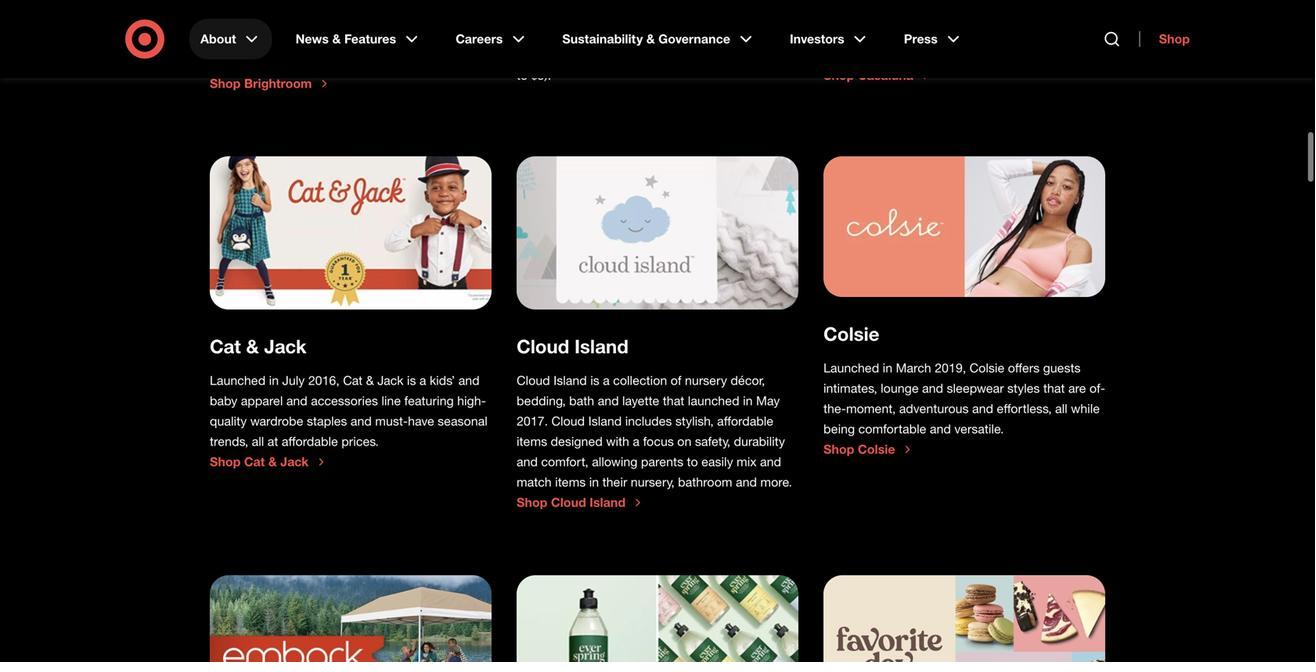 Task type: vqa. For each thing, say whether or not it's contained in the screenshot.


Task type: locate. For each thing, give the bounding box(es) containing it.
seasonal
[[438, 414, 487, 429]]

0 vertical spatial jack
[[264, 335, 307, 358]]

2 vertical spatial cat
[[244, 455, 265, 470]]

1 vertical spatial items
[[555, 475, 586, 490]]

2017.
[[517, 414, 548, 429]]

colsie up intimates,
[[823, 323, 879, 346]]

0 horizontal spatial a
[[419, 373, 426, 389]]

casaluna
[[858, 68, 913, 83]]

& up apparel
[[246, 335, 259, 358]]

being
[[823, 422, 855, 437]]

launched
[[823, 361, 879, 376], [210, 373, 266, 389]]

1 horizontal spatial is
[[590, 373, 599, 389]]

july
[[282, 373, 305, 389]]

and up match
[[517, 455, 538, 470]]

shop
[[1159, 31, 1190, 47], [823, 68, 854, 83], [210, 76, 241, 91], [823, 442, 854, 457], [210, 455, 241, 470], [517, 495, 547, 511]]

sustainability & governance
[[562, 31, 730, 47]]

items down the "2017."
[[517, 434, 547, 450]]

and
[[458, 373, 480, 389], [922, 381, 943, 396], [286, 394, 307, 409], [598, 394, 619, 409], [972, 402, 993, 417], [351, 414, 372, 429], [930, 422, 951, 437], [517, 455, 538, 470], [760, 455, 781, 470], [736, 475, 757, 490]]

cat
[[210, 335, 241, 358], [343, 373, 363, 389], [244, 455, 265, 470]]

& inside news & features link
[[332, 31, 341, 47]]

mix
[[737, 455, 757, 470]]

1 is from the left
[[407, 373, 416, 389]]

that inside cloud island is a collection of nursery décor, bedding, bath and layette that launched in may 2017. cloud island includes stylish, affordable items designed with a focus on safety, durability and comfort, allowing parents to easily mix and match items in their nursery, bathroom and more. shop cloud island
[[663, 394, 684, 409]]

0 vertical spatial cat
[[210, 335, 241, 358]]

and down july
[[286, 394, 307, 409]]

1 horizontal spatial all
[[1055, 402, 1067, 417]]

0 horizontal spatial is
[[407, 373, 416, 389]]

sleepwear
[[947, 381, 1004, 396]]

items down comfort,
[[555, 475, 586, 490]]

2 vertical spatial colsie
[[858, 442, 895, 457]]

that down of at the bottom of page
[[663, 394, 684, 409]]

shop inside cloud island is a collection of nursery décor, bedding, bath and layette that launched in may 2017. cloud island includes stylish, affordable items designed with a focus on safety, durability and comfort, allowing parents to easily mix and match items in their nursery, bathroom and more. shop cloud island
[[517, 495, 547, 511]]

cat up baby
[[210, 335, 241, 358]]

high-
[[457, 394, 486, 409]]

& up accessories
[[366, 373, 374, 389]]

shop casaluna link
[[823, 68, 932, 83]]

launched up intimates,
[[823, 361, 879, 376]]

is up featuring
[[407, 373, 416, 389]]

& left governance
[[646, 31, 655, 47]]

and down adventurous at the right bottom
[[930, 422, 951, 437]]

2 horizontal spatial cat
[[343, 373, 363, 389]]

all left while
[[1055, 402, 1067, 417]]

&
[[332, 31, 341, 47], [646, 31, 655, 47], [246, 335, 259, 358], [366, 373, 374, 389], [268, 455, 277, 470]]

launched inside launched in march 2019, colsie offers guests intimates, lounge and sleepwear styles that are of- the-moment, adventurous and effortless, all while being comfortable and versatile. shop colsie
[[823, 361, 879, 376]]

cat up accessories
[[343, 373, 363, 389]]

careers
[[456, 31, 503, 47]]

have
[[408, 414, 434, 429]]

jack down the wardrobe
[[280, 455, 309, 470]]

march
[[896, 361, 931, 376]]

1 vertical spatial affordable
[[282, 434, 338, 450]]

apparel
[[241, 394, 283, 409]]

that for cloud island
[[663, 394, 684, 409]]

shop cloud island link
[[517, 495, 644, 511]]

0 horizontal spatial items
[[517, 434, 547, 450]]

that for colsie
[[1043, 381, 1065, 396]]

affordable
[[717, 414, 773, 429], [282, 434, 338, 450]]

in inside launched in july 2016, cat & jack is a kids' and baby apparel and accessories line featuring high- quality wardrobe staples and must-have seasonal trends, all at affordable prices. shop cat & jack
[[269, 373, 279, 389]]

0 horizontal spatial that
[[663, 394, 684, 409]]

0 vertical spatial affordable
[[717, 414, 773, 429]]

colsie down the comfortable
[[858, 442, 895, 457]]

island
[[575, 335, 629, 358], [553, 373, 587, 389], [588, 414, 622, 429], [590, 495, 626, 511]]

and down mix
[[736, 475, 757, 490]]

0 vertical spatial all
[[1055, 402, 1067, 417]]

sustainability & governance link
[[551, 19, 766, 59]]

colsie
[[823, 323, 879, 346], [970, 361, 1004, 376], [858, 442, 895, 457]]

a man and a woman image
[[210, 157, 492, 310]]

safety,
[[695, 434, 730, 450]]

& right news
[[332, 31, 341, 47]]

brightroom
[[244, 76, 312, 91]]

moment,
[[846, 402, 896, 417]]

and up prices.
[[351, 414, 372, 429]]

bath
[[569, 394, 594, 409]]

prices.
[[341, 434, 379, 450]]

a woman posing for a picture image
[[823, 157, 1105, 297]]

jack up line
[[377, 373, 403, 389]]

0 vertical spatial items
[[517, 434, 547, 450]]

shop inside shop 'link'
[[1159, 31, 1190, 47]]

collection
[[613, 373, 667, 389]]

a left kids'
[[419, 373, 426, 389]]

that
[[1043, 381, 1065, 396], [663, 394, 684, 409]]

1 horizontal spatial launched
[[823, 361, 879, 376]]

a left collection
[[603, 373, 610, 389]]

0 horizontal spatial launched
[[210, 373, 266, 389]]

& inside sustainability & governance link
[[646, 31, 655, 47]]

news & features link
[[285, 19, 432, 59]]

1 horizontal spatial cat
[[244, 455, 265, 470]]

launched in july 2016, cat & jack is a kids' and baby apparel and accessories line featuring high- quality wardrobe staples and must-have seasonal trends, all at affordable prices. shop cat & jack
[[210, 373, 487, 470]]

includes
[[625, 414, 672, 429]]

0 vertical spatial colsie
[[823, 323, 879, 346]]

cloud island is a collection of nursery décor, bedding, bath and layette that launched in may 2017. cloud island includes stylish, affordable items designed with a focus on safety, durability and comfort, allowing parents to easily mix and match items in their nursery, bathroom and more. shop cloud island
[[517, 373, 792, 511]]

shop link
[[1139, 31, 1190, 47]]

that down guests
[[1043, 381, 1065, 396]]

wardrobe
[[250, 414, 303, 429]]

island up collection
[[575, 335, 629, 358]]

is inside launched in july 2016, cat & jack is a kids' and baby apparel and accessories line featuring high- quality wardrobe staples and must-have seasonal trends, all at affordable prices. shop cat & jack
[[407, 373, 416, 389]]

featuring
[[404, 394, 454, 409]]

in up "lounge"
[[883, 361, 892, 376]]

layette
[[622, 394, 659, 409]]

all left the at
[[252, 434, 264, 450]]

that inside launched in march 2019, colsie offers guests intimates, lounge and sleepwear styles that are of- the-moment, adventurous and effortless, all while being comfortable and versatile. shop colsie
[[1043, 381, 1065, 396]]

is up bath
[[590, 373, 599, 389]]

0 horizontal spatial all
[[252, 434, 264, 450]]

graphical user interface, application image
[[517, 157, 798, 310]]

in left may
[[743, 394, 753, 409]]

comfort,
[[541, 455, 588, 470]]

governance
[[658, 31, 730, 47]]

stylish,
[[675, 414, 714, 429]]

are
[[1068, 381, 1086, 396]]

cat down trends,
[[244, 455, 265, 470]]

shop inside launched in july 2016, cat & jack is a kids' and baby apparel and accessories line featuring high- quality wardrobe staples and must-have seasonal trends, all at affordable prices. shop cat & jack
[[210, 455, 241, 470]]

colsie up sleepwear
[[970, 361, 1004, 376]]

in
[[883, 361, 892, 376], [269, 373, 279, 389], [743, 394, 753, 409], [589, 475, 599, 490]]

affordable up durability
[[717, 414, 773, 429]]

launched up baby
[[210, 373, 266, 389]]

jack
[[264, 335, 307, 358], [377, 373, 403, 389], [280, 455, 309, 470]]

1 horizontal spatial affordable
[[717, 414, 773, 429]]

in left july
[[269, 373, 279, 389]]

durability
[[734, 434, 785, 450]]

about
[[200, 31, 236, 47]]

2 is from the left
[[590, 373, 599, 389]]

launched inside launched in july 2016, cat & jack is a kids' and baby apparel and accessories line featuring high- quality wardrobe staples and must-have seasonal trends, all at affordable prices. shop cat & jack
[[210, 373, 266, 389]]

in inside launched in march 2019, colsie offers guests intimates, lounge and sleepwear styles that are of- the-moment, adventurous and effortless, all while being comfortable and versatile. shop colsie
[[883, 361, 892, 376]]

their
[[602, 475, 627, 490]]

1 horizontal spatial items
[[555, 475, 586, 490]]

a right with
[[633, 434, 639, 450]]

is
[[407, 373, 416, 389], [590, 373, 599, 389]]

features
[[344, 31, 396, 47]]

jack up july
[[264, 335, 307, 358]]

effortless,
[[997, 402, 1052, 417]]

launched for cat & jack
[[210, 373, 266, 389]]

of-
[[1089, 381, 1105, 396]]

all
[[1055, 402, 1067, 417], [252, 434, 264, 450]]

1 vertical spatial all
[[252, 434, 264, 450]]

match
[[517, 475, 552, 490]]

of
[[671, 373, 681, 389]]

1 vertical spatial colsie
[[970, 361, 1004, 376]]

bathroom
[[678, 475, 732, 490]]

0 horizontal spatial affordable
[[282, 434, 338, 450]]

in left their in the bottom of the page
[[589, 475, 599, 490]]

affordable down staples
[[282, 434, 338, 450]]

1 horizontal spatial that
[[1043, 381, 1065, 396]]

shop brightroom link
[[210, 76, 331, 92]]

items
[[517, 434, 547, 450], [555, 475, 586, 490]]

affordable inside cloud island is a collection of nursery décor, bedding, bath and layette that launched in may 2017. cloud island includes stylish, affordable items designed with a focus on safety, durability and comfort, allowing parents to easily mix and match items in their nursery, bathroom and more. shop cloud island
[[717, 414, 773, 429]]

all inside launched in march 2019, colsie offers guests intimates, lounge and sleepwear styles that are of- the-moment, adventurous and effortless, all while being comfortable and versatile. shop colsie
[[1055, 402, 1067, 417]]

& for governance
[[646, 31, 655, 47]]



Task type: describe. For each thing, give the bounding box(es) containing it.
island up with
[[588, 414, 622, 429]]

parents
[[641, 455, 683, 470]]

styles
[[1007, 381, 1040, 396]]

at
[[268, 434, 278, 450]]

text image
[[823, 576, 1105, 663]]

line
[[381, 394, 401, 409]]

and up adventurous at the right bottom
[[922, 381, 943, 396]]

island up bath
[[553, 373, 587, 389]]

bedding,
[[517, 394, 566, 409]]

offers
[[1008, 361, 1040, 376]]

and up high-
[[458, 373, 480, 389]]

shop casaluna
[[823, 68, 913, 83]]

baby
[[210, 394, 237, 409]]

a group of people sitting at a picnic table by a lake image
[[210, 576, 492, 663]]

a hand holding a bottle of perfume image
[[517, 576, 798, 663]]

0 horizontal spatial cat
[[210, 335, 241, 358]]

press link
[[893, 19, 974, 59]]

careers link
[[445, 19, 539, 59]]

allowing
[[592, 455, 638, 470]]

2 horizontal spatial a
[[633, 434, 639, 450]]

must-
[[375, 414, 408, 429]]

adventurous
[[899, 402, 969, 417]]

shop colsie link
[[823, 442, 914, 458]]

investors link
[[779, 19, 880, 59]]

press
[[904, 31, 938, 47]]

shop inside "shop casaluna" link
[[823, 68, 854, 83]]

2 vertical spatial jack
[[280, 455, 309, 470]]

1 vertical spatial cat
[[343, 373, 363, 389]]

news
[[296, 31, 329, 47]]

investors
[[790, 31, 844, 47]]

focus
[[643, 434, 674, 450]]

with
[[606, 434, 629, 450]]

accessories
[[311, 394, 378, 409]]

cat & jack
[[210, 335, 307, 358]]

quality
[[210, 414, 247, 429]]

& for features
[[332, 31, 341, 47]]

lounge
[[881, 381, 919, 396]]

the-
[[823, 402, 846, 417]]

launched for colsie
[[823, 361, 879, 376]]

launched in march 2019, colsie offers guests intimates, lounge and sleepwear styles that are of- the-moment, adventurous and effortless, all while being comfortable and versatile. shop colsie
[[823, 361, 1105, 457]]

1 horizontal spatial a
[[603, 373, 610, 389]]

décor,
[[731, 373, 765, 389]]

staples
[[307, 414, 347, 429]]

and up versatile.
[[972, 402, 993, 417]]

1 vertical spatial jack
[[377, 373, 403, 389]]

news & features
[[296, 31, 396, 47]]

guests
[[1043, 361, 1081, 376]]

comfortable
[[858, 422, 926, 437]]

sustainability
[[562, 31, 643, 47]]

may
[[756, 394, 780, 409]]

island down their in the bottom of the page
[[590, 495, 626, 511]]

is inside cloud island is a collection of nursery décor, bedding, bath and layette that launched in may 2017. cloud island includes stylish, affordable items designed with a focus on safety, durability and comfort, allowing parents to easily mix and match items in their nursery, bathroom and more. shop cloud island
[[590, 373, 599, 389]]

kids'
[[430, 373, 455, 389]]

all inside launched in july 2016, cat & jack is a kids' and baby apparel and accessories line featuring high- quality wardrobe staples and must-have seasonal trends, all at affordable prices. shop cat & jack
[[252, 434, 264, 450]]

about link
[[189, 19, 272, 59]]

& down the at
[[268, 455, 277, 470]]

intimates,
[[823, 381, 877, 396]]

more.
[[760, 475, 792, 490]]

launched
[[688, 394, 739, 409]]

nursery
[[685, 373, 727, 389]]

& for jack
[[246, 335, 259, 358]]

shop inside shop brightroom link
[[210, 76, 241, 91]]

designed
[[551, 434, 603, 450]]

shop inside launched in march 2019, colsie offers guests intimates, lounge and sleepwear styles that are of- the-moment, adventurous and effortless, all while being comfortable and versatile. shop colsie
[[823, 442, 854, 457]]

affordable inside launched in july 2016, cat & jack is a kids' and baby apparel and accessories line featuring high- quality wardrobe staples and must-have seasonal trends, all at affordable prices. shop cat & jack
[[282, 434, 338, 450]]

shop brightroom
[[210, 76, 312, 91]]

while
[[1071, 402, 1100, 417]]

cloud island
[[517, 335, 629, 358]]

2016,
[[308, 373, 340, 389]]

on
[[677, 434, 691, 450]]

a inside launched in july 2016, cat & jack is a kids' and baby apparel and accessories line featuring high- quality wardrobe staples and must-have seasonal trends, all at affordable prices. shop cat & jack
[[419, 373, 426, 389]]

easily
[[701, 455, 733, 470]]

versatile.
[[954, 422, 1004, 437]]

and up "more."
[[760, 455, 781, 470]]

trends,
[[210, 434, 248, 450]]

and right bath
[[598, 394, 619, 409]]

nursery,
[[631, 475, 675, 490]]

2019,
[[935, 361, 966, 376]]

to
[[687, 455, 698, 470]]

shop cat & jack link
[[210, 455, 327, 470]]



